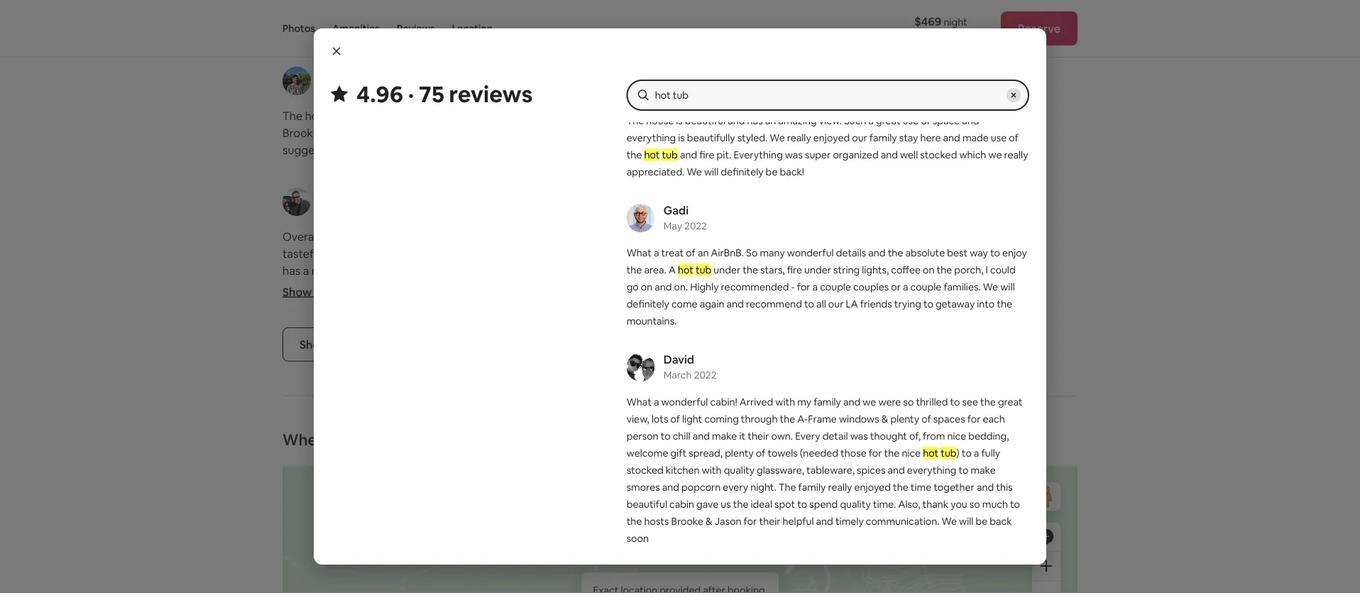 Task type: describe. For each thing, give the bounding box(es) containing it.
is left beautifully
[[678, 131, 685, 144]]

other inside the overall, we enjoyed brooke's home and thought it was tastefully decorated with a modern flair, well equipped, and has a nice view. brooke was responsive and willing to make our stay as comfortable as possible.  don't count on doing much at the lake though, as everything is reserved for the homes that have docks. there really is no place to swim or fish unless you are a member of the beach club. very private. there are other lakes and swimming areas around though that make up for it.
[[574, 331, 602, 346]]

was up suggestions)
[[322, 125, 342, 140]]

great down as
[[517, 125, 546, 140]]

thought inside the overall, we enjoyed brooke's home and thought it was tastefully decorated with a modern flair, well equipped, and has a nice view. brooke was responsive and willing to make our stay as comfortable as possible.  don't count on doing much at the lake though, as everything is reserved for the homes that have docks. there really is no place to swim or fish unless you are a member of the beach club. very private. there are other lakes and swimming areas around though that make up for it.
[[488, 229, 530, 244]]

beautiful place! brooke was so nice and helpful with all my questions. we enjoyed our stay!
[[686, 5, 984, 36]]

the down problem
[[809, 331, 827, 346]]

welcoming.
[[374, 142, 434, 157]]

and left on.
[[655, 281, 672, 293]]

2022 for gadi
[[685, 219, 707, 232]]

you inside ) to a fully stocked kitchen with quality glassware, tableware, spices and everything to make smores and popcorn every night.  the family really enjoyed the time together and this beautiful cabin gave us the ideal spot to spend quality time.  also, thank you so much to the hosts brooke & jason for their helpful and timely communication.  we will be back soon
[[951, 498, 968, 511]]

and down space
[[944, 131, 961, 144]]

much inside ) to a fully stocked kitchen with quality glassware, tableware, spices and everything to make smores and popcorn every night.  the family really enjoyed the time together and this beautiful cabin gave us the ideal spot to spend quality time.  also, thank you so much to the hosts brooke & jason for their helpful and timely communication.  we will be back soon
[[983, 498, 1009, 511]]

here
[[921, 131, 941, 144]]

wonderful inside what a treat of an airbnb. so many wonderful details and the absolute best way to enjoy the area. a
[[788, 246, 834, 259]]

super
[[805, 148, 831, 161]]

1 vertical spatial kinda
[[696, 348, 725, 363]]

this inside the house was great it was the cleanest airbnb i've entered. the kitchen has many plates, cups, utensils, seasonings, etc. and all the other rooms had many amenities. the view is beautiful. the outdoor area is very comfortable. the light switches can be weird at times but that's a nitpick. the only thing i kinda had a problem with was the driveway because it is hard to spot because the only indicator is a wood pole that is kinda hidden(you have to drive pretty slow to catch it). and the driveway because it is steep. but if you are ok with a bit of challenging parking you'll love this place.
[[844, 382, 862, 397]]

the down "seasonings,"
[[937, 264, 953, 276]]

1 horizontal spatial driveway
[[897, 314, 944, 329]]

gadi
[[664, 203, 689, 217]]

enjoyed inside the overall, we enjoyed brooke's home and thought it was tastefully decorated with a modern flair, well equipped, and has a nice view. brooke was responsive and willing to make our stay as comfortable as possible.  don't count on doing much at the lake though, as everything is reserved for the homes that have docks. there really is no place to swim or fish unless you are a member of the beach club. very private. there are other lakes and swimming areas around though that make up for it.
[[342, 229, 384, 244]]

for left it.
[[571, 348, 586, 363]]

had down 'plates,'
[[809, 263, 829, 278]]

public transit
[[949, 491, 1011, 504]]

a inside the house is beautiful and has an amazing view. such a great use of space and everything is beautifully styled. we really enjoyed our family stay here and made use of the
[[869, 114, 874, 127]]

1 vertical spatial use
[[991, 131, 1007, 144]]

great down 'local'
[[552, 142, 580, 157]]

my inside what a wonderful cabin!  arrived with my family and we were so thrilled to see the great view, lots of light coming through the a-frame windows & plenty of spaces for each person to chill and make it their own.   every detail was thought of, from nice bedding, welcome gift spread, plenty of towels (needed those for the nice
[[798, 396, 812, 408]]

gave inside ) to a fully stocked kitchen with quality glassware, tableware, spices and everything to make smores and popcorn every night.  the family really enjoyed the time together and this beautiful cabin gave us the ideal spot to spend quality time.  also, thank you so much to the hosts brooke & jason for their helpful and timely communication.  we will be back soon
[[697, 498, 719, 511]]

hot tub for david
[[923, 447, 957, 460]]

many inside what a treat of an airbnb. so many wonderful details and the absolute best way to enjoy the area. a
[[760, 246, 785, 259]]

1 show more from the left
[[283, 284, 343, 299]]

destination
[[885, 108, 944, 123]]

time
[[911, 481, 932, 494]]

is inside the cabin is beautiful. it was a perfect destination for me and my three teenage kids plus their friends. brooke always replied to me immediately when i had any questions.
[[739, 108, 747, 123]]

reviews
[[397, 22, 435, 35]]

though,
[[326, 297, 367, 312]]

really inside and fire pit. everything was super organized and well stocked which we really appreciated. we will definitely be back!
[[1005, 148, 1029, 161]]

decorated
[[334, 246, 389, 261]]

i inside the home was clean, cute and in a great location! as a host, brooke was responsive, helpful (even gave us great local suggestions) and welcoming. my friends and i had a great stay!
[[515, 142, 518, 157]]

no
[[420, 314, 433, 329]]

hot tub for gadi
[[678, 264, 712, 276]]

their inside what a wonderful cabin!  arrived with my family and we were so thrilled to see the great view, lots of light coming through the a-frame windows & plenty of spaces for each person to chill and make it their own.   every detail was thought of, from nice bedding, welcome gift spread, plenty of towels (needed those for the nice
[[748, 430, 769, 443]]

) to a fully stocked kitchen with quality glassware, tableware, spices and everything to make smores and popcorn every night.  the family really enjoyed the time together and this beautiful cabin gave us the ideal spot to spend quality time.  also, thank you so much to the hosts brooke & jason for their helpful and timely communication.  we will be back soon
[[627, 447, 1021, 545]]

fire inside and fire pit. everything was super organized and well stocked which we really appreciated. we will definitely be back!
[[700, 148, 715, 161]]

the up spices
[[885, 447, 900, 460]]

an inside the house is beautiful and has an amazing view. such a great use of space and everything is beautifully styled. we really enjoyed our family stay here and made use of the
[[765, 114, 776, 127]]

was up 'plates,'
[[807, 229, 828, 244]]

of left towels
[[756, 447, 766, 460]]

and right equipped,
[[571, 246, 591, 261]]

and up windows
[[844, 396, 861, 408]]

tub for david
[[941, 447, 957, 460]]

for inside under the stars, fire under string lights, coffee on the porch, i could go on and on. highly recommended - for a couple couples or a couple families. we will definitely come again and recommend to all our la friends trying to getaway into the mountains.
[[797, 281, 811, 293]]

of down thrilled at right bottom
[[922, 413, 932, 425]]

our inside the house is beautiful and has an amazing view. such a great use of space and everything is beautifully styled. we really enjoyed our family stay here and made use of the
[[853, 131, 868, 144]]

show more button for beautiful.
[[686, 284, 757, 299]]

it left steep.
[[802, 365, 810, 380]]

august 2023
[[320, 82, 377, 95]]

Search reviews, Press 'Enter' to search text field
[[655, 88, 1001, 102]]

is up march
[[686, 348, 694, 363]]

the up the swimming
[[371, 331, 389, 346]]

beach
[[391, 331, 424, 346]]

immediately
[[719, 142, 784, 157]]

of inside what a treat of an airbnb. so many wonderful details and the absolute best way to enjoy the area. a
[[686, 246, 696, 259]]

to left spend
[[798, 498, 808, 511]]

definitely inside under the stars, fire under string lights, coffee on the porch, i could go on and on. highly recommended - for a couple couples or a couple families. we will definitely come again and recommend to all our la friends trying to getaway into the mountains.
[[627, 298, 670, 310]]

cabin!
[[711, 396, 738, 408]]

the down every
[[734, 498, 749, 511]]

the down families. on the top right
[[950, 297, 970, 312]]

0 horizontal spatial you'll
[[335, 429, 373, 450]]

coffee
[[892, 264, 921, 276]]

and down the member
[[311, 348, 331, 363]]

a-
[[798, 413, 809, 425]]

really inside ) to a fully stocked kitchen with quality glassware, tableware, spices and everything to make smores and popcorn every night.  the family really enjoyed the time together and this beautiful cabin gave us the ideal spot to spend quality time.  also, thank you so much to the hosts brooke & jason for their helpful and timely communication.  we will be back soon
[[828, 481, 853, 494]]

(needed
[[800, 447, 839, 460]]

drag pegman onto the map to open street view image
[[1033, 482, 1061, 511]]

the up also,
[[893, 481, 909, 494]]

highly
[[691, 281, 719, 293]]

0 vertical spatial kinda
[[721, 314, 749, 329]]

a down comfortable.
[[901, 297, 907, 312]]

and down spend
[[816, 515, 834, 528]]

stay inside the overall, we enjoyed brooke's home and thought it was tastefully decorated with a modern flair, well equipped, and has a nice view. brooke was responsive and willing to make our stay as comfortable as possible.  don't count on doing much at the lake though, as everything is reserved for the homes that have docks. there really is no place to swim or fish unless you are a member of the beach club. very private. there are other lakes and swimming areas around though that make up for it.
[[283, 280, 304, 295]]

2 vertical spatial that
[[500, 348, 522, 363]]

you inside the overall, we enjoyed brooke's home and thought it was tastefully decorated with a modern flair, well equipped, and has a nice view. brooke was responsive and willing to make our stay as comfortable as possible.  don't count on doing much at the lake though, as everything is reserved for the homes that have docks. there really is no place to swim or fish unless you are a member of the beach club. very private. there are other lakes and swimming areas around though that make up for it.
[[579, 314, 598, 329]]

brooke inside the cabin is beautiful. it was a perfect destination for me and my three teenage kids plus their friends. brooke always replied to me immediately when i had any questions.
[[897, 125, 934, 140]]

september
[[664, 87, 716, 100]]

hot tub for ashley
[[645, 148, 678, 161]]

the up the amenities.
[[888, 246, 904, 259]]

0 horizontal spatial only
[[829, 331, 851, 346]]

lots
[[652, 413, 669, 425]]

my inside the cabin is beautiful. it was a perfect destination for me and my three teenage kids plus their friends. brooke always replied to me immediately when i had any questions.
[[686, 125, 702, 140]]

la
[[846, 298, 859, 310]]

it inside what a wonderful cabin!  arrived with my family and we were so thrilled to see the great view, lots of light coming through the a-frame windows & plenty of spaces for each person to chill and make it their own.   every detail was thought of, from nice bedding, welcome gift spread, plenty of towels (needed those for the nice
[[740, 430, 746, 443]]

helpful inside beautiful place! brooke was so nice and helpful with all my questions. we enjoyed our stay!
[[891, 5, 927, 19]]

brooke inside beautiful place! brooke was so nice and helpful with all my questions. we enjoyed our stay!
[[768, 5, 805, 19]]

styled.
[[738, 131, 768, 144]]

is right view
[[967, 263, 975, 278]]

a inside the cabin is beautiful. it was a perfect destination for me and my three teenage kids plus their friends. brooke always replied to me immediately when i had any questions.
[[834, 108, 840, 123]]

marcin image
[[283, 187, 311, 216]]

the cabin is beautiful. it was a perfect destination for me and my three teenage kids plus their friends. brooke always replied to me immediately when i had any questions.
[[686, 108, 1010, 157]]

mountains.
[[627, 315, 677, 327]]

to up back
[[1011, 498, 1021, 511]]

1 vertical spatial because
[[763, 331, 807, 346]]

enjoy
[[1003, 246, 1028, 259]]

we inside beautiful place! brooke was so nice and helpful with all my questions. we enjoyed our stay!
[[742, 22, 760, 36]]

drive
[[829, 348, 856, 363]]

and up count
[[485, 263, 505, 278]]

so inside beautiful place! brooke was so nice and helpful with all my questions. we enjoyed our stay!
[[831, 5, 843, 19]]

make up doing
[[557, 263, 585, 278]]

a down brooke's
[[416, 246, 422, 261]]

4.96 · 75 reviews dialog
[[314, 0, 1047, 565]]

the up go
[[627, 264, 642, 276]]

thought inside what a wonderful cabin!  arrived with my family and we were so thrilled to see the great view, lots of light coming through the a-frame windows & plenty of spaces for each person to chill and make it their own.   every detail was thought of, from nice bedding, welcome gift spread, plenty of towels (needed those for the nice
[[871, 430, 908, 443]]

is up slow
[[903, 331, 910, 346]]

a inside what a treat of an airbnb. so many wonderful details and the absolute best way to enjoy the area. a
[[654, 246, 659, 259]]

was inside the cabin is beautiful. it was a perfect destination for me and my three teenage kids plus their friends. brooke always replied to me immediately when i had any questions.
[[811, 108, 832, 123]]

nitpick.
[[909, 297, 947, 312]]

organized
[[833, 148, 879, 161]]

a down tastefully
[[303, 263, 309, 278]]

timely
[[836, 515, 864, 528]]

what a treat of an airbnb. so many wonderful details and the absolute best way to enjoy the area. a
[[627, 246, 1028, 276]]

you'll inside the house was great it was the cleanest airbnb i've entered. the kitchen has many plates, cups, utensils, seasonings, etc. and all the other rooms had many amenities. the view is beautiful. the outdoor area is very comfortable. the light switches can be weird at times but that's a nitpick. the only thing i kinda had a problem with was the driveway because it is hard to spot because the only indicator is a wood pole that is kinda hidden(you have to drive pretty slow to catch it). and the driveway because it is steep. but if you are ok with a bit of challenging parking you'll love this place.
[[790, 382, 817, 397]]

our inside the overall, we enjoyed brooke's home and thought it was tastefully decorated with a modern flair, well equipped, and has a nice view. brooke was responsive and willing to make our stay as comfortable as possible.  don't count on doing much at the lake though, as everything is reserved for the homes that have docks. there really is no place to swim or fish unless you are a member of the beach club. very private. there are other lakes and swimming areas around though that make up for it.
[[588, 263, 605, 278]]

the left lake
[[283, 297, 300, 312]]

and right again
[[727, 298, 744, 310]]

4.96
[[357, 79, 403, 109]]

july
[[723, 82, 741, 95]]

the inside the house is beautiful and has an amazing view. such a great use of space and everything is beautifully styled. we really enjoyed our family stay here and made use of the
[[627, 114, 644, 127]]

pit.
[[717, 148, 732, 161]]

this inside ) to a fully stocked kitchen with quality glassware, tableware, spices and everything to make smores and popcorn every night.  the family really enjoyed the time together and this beautiful cabin gave us the ideal spot to spend quality time.  also, thank you so much to the hosts brooke & jason for their helpful and timely communication.  we will be back soon
[[997, 481, 1013, 494]]

coming
[[705, 413, 739, 425]]

1 horizontal spatial are
[[555, 331, 571, 346]]

a right the in
[[453, 108, 459, 123]]

night.
[[751, 481, 777, 494]]

pretty
[[858, 348, 891, 363]]

to left see
[[951, 396, 961, 408]]

marcin image
[[283, 187, 311, 216]]

home inside the overall, we enjoyed brooke's home and thought it was tastefully decorated with a modern flair, well equipped, and has a nice view. brooke was responsive and willing to make our stay as comfortable as possible.  don't count on doing much at the lake though, as everything is reserved for the homes that have docks. there really is no place to swim or fish unless you are a member of the beach club. very private. there are other lakes and swimming areas around though that make up for it.
[[433, 229, 463, 244]]

and up made
[[963, 114, 980, 127]]

had inside the cabin is beautiful. it was a perfect destination for me and my three teenage kids plus their friends. brooke always replied to me immediately when i had any questions.
[[823, 142, 842, 157]]

really inside the house is beautiful and has an amazing view. such a great use of space and everything is beautifully styled. we really enjoyed our family stay here and made use of the
[[787, 131, 812, 144]]

the inside ) to a fully stocked kitchen with quality glassware, tableware, spices and everything to make smores and popcorn every night.  the family really enjoyed the time together and this beautiful cabin gave us the ideal spot to spend quality time.  also, thank you so much to the hosts brooke & jason for their helpful and timely communication.  we will be back soon
[[779, 481, 797, 494]]

and right spices
[[888, 464, 905, 477]]

details
[[837, 246, 867, 259]]

add a place to the map image
[[1038, 528, 1055, 545]]

those
[[841, 447, 867, 460]]

very
[[454, 331, 477, 346]]

from
[[923, 430, 946, 443]]

well inside and fire pit. everything was super organized and well stocked which we really appreciated. we will definitely be back!
[[901, 148, 919, 161]]

the up fish
[[519, 297, 536, 312]]

every
[[796, 430, 821, 443]]

glassware,
[[757, 464, 805, 477]]

has inside the overall, we enjoyed brooke's home and thought it was tastefully decorated with a modern flair, well equipped, and has a nice view. brooke was responsive and willing to make our stay as comfortable as possible.  don't count on doing much at the lake though, as everything is reserved for the homes that have docks. there really is no place to swim or fish unless you are a member of the beach club. very private. there are other lakes and swimming areas around though that make up for it.
[[283, 263, 301, 278]]

enjoyed inside beautiful place! brooke was so nice and helpful with all my questions. we enjoyed our stay!
[[762, 22, 804, 36]]

will inside under the stars, fire under string lights, coffee on the porch, i could go on and on. highly recommended - for a couple couples or a couple families. we will definitely come again and recommend to all our la friends trying to getaway into the mountains.
[[1001, 281, 1015, 293]]

be inside the house was great it was the cleanest airbnb i've entered. the kitchen has many plates, cups, utensils, seasonings, etc. and all the other rooms had many amenities. the view is beautiful. the outdoor area is very comfortable. the light switches can be weird at times but that's a nitpick. the only thing i kinda had a problem with was the driveway because it is hard to spot because the only indicator is a wood pole that is kinda hidden(you have to drive pretty slow to catch it). and the driveway because it is steep. but if you are ok with a bit of challenging parking you'll love this place.
[[756, 297, 769, 312]]

1 horizontal spatial plenty
[[891, 413, 920, 425]]

is left hard
[[686, 331, 694, 346]]

75 for all
[[346, 337, 358, 352]]

enjoyed inside ) to a fully stocked kitchen with quality glassware, tableware, spices and everything to make smores and popcorn every night.  the family really enjoyed the time together and this beautiful cabin gave us the ideal spot to spend quality time.  also, thank you so much to the hosts brooke & jason for their helpful and timely communication.  we will be back soon
[[855, 481, 891, 494]]

amazing
[[779, 114, 817, 127]]

1 horizontal spatial there
[[522, 331, 552, 346]]

photos button
[[283, 0, 315, 57]]

great inside what a wonderful cabin!  arrived with my family and we were so thrilled to see the great view, lots of light coming through the a-frame windows & plenty of spaces for each person to chill and make it their own.   every detail was thought of, from nice bedding, welcome gift spread, plenty of towels (needed those for the nice
[[999, 396, 1023, 408]]

to down )
[[959, 464, 969, 477]]

friends inside under the stars, fire under string lights, coffee on the porch, i could go on and on. highly recommended - for a couple couples or a couple families. we will definitely come again and recommend to all our la friends trying to getaway into the mountains.
[[861, 298, 893, 310]]

2 horizontal spatial as
[[388, 280, 400, 295]]

is up times
[[831, 280, 839, 295]]

spot inside the house was great it was the cleanest airbnb i've entered. the kitchen has many plates, cups, utensils, seasonings, etc. and all the other rooms had many amenities. the view is beautiful. the outdoor area is very comfortable. the light switches can be weird at times but that's a nitpick. the only thing i kinda had a problem with was the driveway because it is hard to spot because the only indicator is a wood pole that is kinda hidden(you have to drive pretty slow to catch it). and the driveway because it is steep. but if you are ok with a bit of challenging parking you'll love this place.
[[736, 331, 760, 346]]

lights,
[[862, 264, 889, 276]]

any
[[845, 142, 863, 157]]

comfortable
[[321, 280, 386, 295]]

many down cups,
[[831, 263, 860, 278]]

with inside the overall, we enjoyed brooke's home and thought it was tastefully decorated with a modern flair, well equipped, and has a nice view. brooke was responsive and willing to make our stay as comfortable as possible.  don't count on doing much at the lake though, as everything is reserved for the homes that have docks. there really is no place to swim or fish unless you are a member of the beach club. very private. there are other lakes and swimming areas around though that make up for it.
[[391, 246, 414, 261]]

of,
[[910, 430, 921, 443]]

and down location!
[[493, 142, 513, 157]]

ideal
[[751, 498, 773, 511]]

the right 'may'
[[686, 229, 706, 244]]

a up slow
[[913, 331, 919, 346]]

on inside the overall, we enjoyed brooke's home and thought it was tastefully decorated with a modern flair, well equipped, and has a nice view. brooke was responsive and willing to make our stay as comfortable as possible.  don't count on doing much at the lake though, as everything is reserved for the homes that have docks. there really is no place to swim or fish unless you are a member of the beach club. very private. there are other lakes and swimming areas around though that make up for it.
[[515, 280, 528, 295]]

0 vertical spatial use
[[903, 114, 919, 127]]

the inside the house is beautiful and has an amazing view. such a great use of space and everything is beautifully styled. we really enjoyed our family stay here and made use of the
[[627, 148, 642, 161]]

we inside under the stars, fire under string lights, coffee on the porch, i could go on and on. highly recommended - for a couple couples or a couple families. we will definitely come again and recommend to all our la friends trying to getaway into the mountains.
[[984, 281, 999, 293]]

space
[[933, 114, 960, 127]]

everything inside ) to a fully stocked kitchen with quality glassware, tableware, spices and everything to make smores and popcorn every night.  the family really enjoyed the time together and this beautiful cabin gave us the ideal spot to spend quality time.  also, thank you so much to the hosts brooke & jason for their helpful and timely communication.  we will be back soon
[[908, 464, 957, 477]]

us inside ) to a fully stocked kitchen with quality glassware, tableware, spices and everything to make smores and popcorn every night.  the family really enjoyed the time together and this beautiful cabin gave us the ideal spot to spend quality time.  also, thank you so much to the hosts brooke & jason for their helpful and timely communication.  we will be back soon
[[721, 498, 731, 511]]

and right public
[[977, 481, 995, 494]]

spread,
[[689, 447, 723, 460]]

a down coffee
[[903, 281, 909, 293]]

and up 'flair,'
[[466, 229, 486, 244]]

and down the responsive,
[[352, 142, 372, 157]]

was inside what a wonderful cabin!  arrived with my family and we were so thrilled to see the great view, lots of light coming through the a-frame windows & plenty of spaces for each person to chill and make it their own.   every detail was thought of, from nice bedding, welcome gift spread, plenty of towels (needed those for the nice
[[851, 430, 868, 443]]

what a wonderful cabin!  arrived with my family and we were so thrilled to see the great view, lots of light coming through the a-frame windows & plenty of spaces for each person to chill and make it their own.   every detail was thought of, from nice bedding, welcome gift spread, plenty of towels (needed those for the nice
[[627, 396, 1023, 460]]

you inside the house was great it was the cleanest airbnb i've entered. the kitchen has many plates, cups, utensils, seasonings, etc. and all the other rooms had many amenities. the view is beautiful. the outdoor area is very comfortable. the light switches can be weird at times but that's a nitpick. the only thing i kinda had a problem with was the driveway because it is hard to spot because the only indicator is a wood pole that is kinda hidden(you have to drive pretty slow to catch it). and the driveway because it is steep. but if you are ok with a bit of challenging parking you'll love this place.
[[887, 365, 906, 380]]

of right made
[[1009, 131, 1019, 144]]

helpful inside the home was clean, cute and in a great location! as a host, brooke was responsive, helpful (even gave us great local suggestions) and welcoming. my friends and i had a great stay!
[[406, 125, 442, 140]]

zoom out image
[[1041, 589, 1053, 593]]

to down area
[[805, 298, 815, 310]]

modern
[[425, 246, 466, 261]]

their inside ) to a fully stocked kitchen with quality glassware, tableware, spices and everything to make smores and popcorn every night.  the family really enjoyed the time together and this beautiful cabin gave us the ideal spot to spend quality time.  also, thank you so much to the hosts brooke & jason for their helpful and timely communication.  we will be back soon
[[760, 515, 781, 528]]

the down that's
[[877, 314, 895, 329]]

tub for gadi
[[696, 264, 712, 276]]

2 amazing from the left
[[360, 5, 406, 19]]

2 under from the left
[[805, 264, 832, 276]]

had down recommend
[[752, 314, 771, 329]]

perfect
[[843, 108, 882, 123]]

2022 for david
[[694, 369, 717, 381]]

make inside what a wonderful cabin!  arrived with my family and we were so thrilled to see the great view, lots of light coming through the a-frame windows & plenty of spaces for each person to chill and make it their own.   every detail was thought of, from nice bedding, welcome gift spread, plenty of towels (needed those for the nice
[[712, 430, 738, 443]]

equipped,
[[516, 246, 569, 261]]

was inside and fire pit. everything was super organized and well stocked which we really appreciated. we will definitely be back!
[[785, 148, 803, 161]]

stay! inside beautiful place! brooke was so nice and helpful with all my questions. we enjoyed our stay!
[[826, 22, 850, 36]]

possible.
[[402, 280, 448, 295]]

really inside the overall, we enjoyed brooke's home and thought it was tastefully decorated with a modern flair, well equipped, and has a nice view. brooke was responsive and willing to make our stay as comfortable as possible.  don't count on doing much at the lake though, as everything is reserved for the homes that have docks. there really is no place to swim or fish unless you are a member of the beach club. very private. there are other lakes and swimming areas around though that make up for it.
[[379, 314, 407, 329]]

2 vertical spatial because
[[756, 365, 800, 380]]

was down august 2023 at the left of page
[[338, 108, 358, 123]]

brooke inside ) to a fully stocked kitchen with quality glassware, tableware, spices and everything to make smores and popcorn every night.  the family really enjoyed the time together and this beautiful cabin gave us the ideal spot to spend quality time.  also, thank you so much to the hosts brooke & jason for their helpful and timely communication.  we will be back soon
[[672, 515, 704, 528]]

the right the treat
[[686, 246, 706, 261]]

with inside ) to a fully stocked kitchen with quality glassware, tableware, spices and everything to make smores and popcorn every night.  the family really enjoyed the time together and this beautiful cabin gave us the ideal spot to spend quality time.  also, thank you so much to the hosts brooke & jason for their helpful and timely communication.  we will be back soon
[[702, 464, 722, 477]]

to right )
[[962, 447, 972, 460]]

may
[[664, 219, 683, 232]]

hot for david
[[923, 447, 939, 460]]

of up here on the right
[[921, 114, 931, 127]]

make left up
[[524, 348, 553, 363]]

up
[[555, 348, 569, 363]]

us inside the home was clean, cute and in a great location! as a host, brooke was responsive, helpful (even gave us great local suggestions) and welcoming. my friends and i had a great stay!
[[503, 125, 515, 140]]

a left the bit
[[968, 365, 974, 380]]

-
[[792, 281, 795, 293]]

the up the 'can'
[[738, 280, 758, 295]]

for inside ) to a fully stocked kitchen with quality glassware, tableware, spices and everything to make smores and popcorn every night.  the family really enjoyed the time together and this beautiful cabin gave us the ideal spot to spend quality time.  also, thank you so much to the hosts brooke & jason for their helpful and timely communication.  we will be back soon
[[744, 515, 757, 528]]

local
[[548, 125, 572, 140]]

member
[[310, 331, 355, 346]]

the right the into
[[997, 298, 1013, 310]]

and right 'smores'
[[662, 481, 680, 494]]

it inside the overall, we enjoyed brooke's home and thought it was tastefully decorated with a modern flair, well equipped, and has a nice view. brooke was responsive and willing to make our stay as comfortable as possible.  don't count on doing much at the lake though, as everything is reserved for the homes that have docks. there really is no place to swim or fish unless you are a member of the beach club. very private. there are other lakes and swimming areas around though that make up for it.
[[533, 229, 540, 244]]

it up 'plates,'
[[798, 229, 805, 244]]

to down reserved
[[467, 314, 478, 329]]

0 horizontal spatial are
[[283, 331, 299, 346]]

replied
[[974, 125, 1010, 140]]

for down count
[[501, 297, 516, 312]]

kitchen inside ) to a fully stocked kitchen with quality glassware, tableware, spices and everything to make smores and popcorn every night.  the family really enjoyed the time together and this beautiful cabin gave us the ideal spot to spend quality time.  also, thank you so much to the hosts brooke & jason for their helpful and timely communication.  we will be back soon
[[666, 464, 700, 477]]

list containing amazing host. amazing home!!
[[277, 0, 1084, 397]]

0 vertical spatial only
[[972, 297, 994, 312]]

what for david
[[627, 396, 652, 408]]

beautiful inside the house is beautiful and has an amazing view. such a great use of space and everything is beautifully styled. we really enjoyed our family stay here and made use of the
[[685, 114, 726, 127]]

don't
[[450, 280, 479, 295]]

family inside the house is beautiful and has an amazing view. such a great use of space and everything is beautifully styled. we really enjoyed our family stay here and made use of the
[[870, 131, 898, 144]]

location!
[[493, 108, 537, 123]]

under the stars, fire under string lights, coffee on the porch, i could go on and on. highly recommended - for a couple couples or a couple families. we will definitely come again and recommend to all our la friends trying to getaway into the mountains.
[[627, 264, 1016, 327]]

where you'll be
[[283, 429, 396, 450]]

welcome
[[627, 447, 669, 460]]

is up place
[[442, 297, 450, 312]]

chill
[[673, 430, 691, 443]]

go
[[627, 281, 639, 293]]

to right hard
[[723, 331, 734, 346]]

1 under from the left
[[714, 264, 741, 276]]

at inside the house was great it was the cleanest airbnb i've entered. the kitchen has many plates, cups, utensils, seasonings, etc. and all the other rooms had many amenities. the view is beautiful. the outdoor area is very comfortable. the light switches can be weird at times but that's a nitpick. the only thing i kinda had a problem with was the driveway because it is hard to spot because the only indicator is a wood pole that is kinda hidden(you have to drive pretty slow to catch it). and the driveway because it is steep. but if you are ok with a bit of challenging parking you'll love this place.
[[803, 297, 814, 312]]

of right lots
[[671, 413, 680, 425]]

2022 for ashley
[[718, 87, 740, 100]]

has inside the house is beautiful and has an amazing view. such a great use of space and everything is beautifully styled. we really enjoyed our family stay here and made use of the
[[748, 114, 763, 127]]

the up details
[[830, 229, 848, 244]]

0 horizontal spatial as
[[307, 280, 318, 295]]

home!!
[[408, 5, 444, 19]]

were
[[879, 396, 902, 408]]

overall, we enjoyed brooke's home and thought it was tastefully decorated with a modern flair, well equipped, and has a nice view. brooke was responsive and willing to make our stay as comfortable as possible.  don't count on doing much at the lake though, as everything is reserved for the homes that have docks. there really is no place to swim or fish unless you are a member of the beach club. very private. there are other lakes and swimming areas around though that make up for it.
[[283, 229, 605, 363]]

to left 'drive' at the right bottom
[[816, 348, 827, 363]]

0 horizontal spatial quality
[[724, 464, 755, 477]]

to up doing
[[543, 263, 554, 278]]

every
[[723, 481, 749, 494]]

a
[[669, 264, 676, 276]]

count
[[482, 280, 512, 295]]

problem
[[783, 314, 827, 329]]

much inside the overall, we enjoyed brooke's home and thought it was tastefully decorated with a modern flair, well equipped, and has a nice view. brooke was responsive and willing to make our stay as comfortable as possible.  don't count on doing much at the lake though, as everything is reserved for the homes that have docks. there really is no place to swim or fish unless you are a member of the beach club. very private. there are other lakes and swimming areas around though that make up for it.
[[563, 280, 592, 295]]

the left a-
[[780, 413, 796, 425]]

questions. inside beautiful place! brooke was so nice and helpful with all my questions. we enjoyed our stay!
[[686, 22, 740, 36]]

to up 'ok'
[[919, 348, 931, 363]]

show all 75 reviews button
[[283, 327, 419, 361]]

or inside under the stars, fire under string lights, coffee on the porch, i could go on and on. highly recommended - for a couple couples or a couple families. we will definitely come again and recommend to all our la friends trying to getaway into the mountains.
[[892, 281, 901, 293]]

the up soon
[[627, 515, 642, 528]]

and up spread,
[[693, 430, 710, 443]]

we inside the overall, we enjoyed brooke's home and thought it was tastefully decorated with a modern flair, well equipped, and has a nice view. brooke was responsive and willing to make our stay as comfortable as possible.  don't count on doing much at the lake though, as everything is reserved for the homes that have docks. there really is no place to swim or fish unless you are a member of the beach club. very private. there are other lakes and swimming areas around though that make up for it.
[[324, 229, 340, 244]]

will inside ) to a fully stocked kitchen with quality glassware, tableware, spices and everything to make smores and popcorn every night.  the family really enjoyed the time together and this beautiful cabin gave us the ideal spot to spend quality time.  also, thank you so much to the hosts brooke & jason for their helpful and timely communication.  we will be back soon
[[960, 515, 974, 528]]

at inside the overall, we enjoyed brooke's home and thought it was tastefully decorated with a modern flair, well equipped, and has a nice view. brooke was responsive and willing to make our stay as comfortable as possible.  don't count on doing much at the lake though, as everything is reserved for the homes that have docks. there really is no place to swim or fish unless you are a member of the beach club. very private. there are other lakes and swimming areas around though that make up for it.
[[595, 280, 605, 295]]

so inside ) to a fully stocked kitchen with quality glassware, tableware, spices and everything to make smores and popcorn every night.  the family really enjoyed the time together and this beautiful cabin gave us the ideal spot to spend quality time.  also, thank you so much to the hosts brooke & jason for their helpful and timely communication.  we will be back soon
[[970, 498, 981, 511]]

it down the into
[[994, 314, 1001, 329]]

families.
[[944, 281, 981, 293]]

getaway
[[936, 298, 975, 310]]

responsive
[[427, 263, 483, 278]]

plus
[[805, 125, 826, 140]]

night
[[944, 15, 968, 28]]

and down the friends.
[[881, 148, 898, 161]]

was down but at right bottom
[[854, 314, 875, 329]]



Task type: locate. For each thing, give the bounding box(es) containing it.
1 horizontal spatial questions.
[[866, 142, 919, 157]]

$469 night
[[915, 14, 968, 28]]

the left the house on the top left
[[627, 114, 644, 127]]

show more button for as
[[283, 284, 354, 299]]

stocked
[[921, 148, 958, 161], [627, 464, 664, 477]]

stay left here on the right
[[900, 131, 919, 144]]

all down the docks.
[[331, 337, 343, 352]]

gave down the popcorn
[[697, 498, 719, 511]]

had down location!
[[521, 142, 540, 157]]

view.
[[819, 114, 842, 127], [336, 263, 362, 278]]

1 vertical spatial plenty
[[725, 447, 754, 460]]

1 horizontal spatial quality
[[841, 498, 871, 511]]

what for gadi
[[627, 246, 652, 259]]

0 horizontal spatial everything
[[383, 297, 440, 312]]

0 vertical spatial thought
[[488, 229, 530, 244]]

has inside the house was great it was the cleanest airbnb i've entered. the kitchen has many plates, cups, utensils, seasonings, etc. and all the other rooms had many amenities. the view is beautiful. the outdoor area is very comfortable. the light switches can be weird at times but that's a nitpick. the only thing i kinda had a problem with was the driveway because it is hard to spot because the only indicator is a wood pole that is kinda hidden(you have to drive pretty slow to catch it). and the driveway because it is steep. but if you are ok with a bit of challenging parking you'll love this place.
[[750, 246, 768, 261]]

great inside the house was great it was the cleanest airbnb i've entered. the kitchen has many plates, cups, utensils, seasonings, etc. and all the other rooms had many amenities. the view is beautiful. the outdoor area is very comfortable. the light switches can be weird at times but that's a nitpick. the only thing i kinda had a problem with was the driveway because it is hard to spot because the only indicator is a wood pole that is kinda hidden(you have to drive pretty slow to catch it). and the driveway because it is steep. but if you are ok with a bit of challenging parking you'll love this place.
[[767, 229, 795, 244]]

our inside under the stars, fire under string lights, coffee on the porch, i could go on and on. highly recommended - for a couple couples or a couple families. we will definitely come again and recommend to all our la friends trying to getaway into the mountains.
[[829, 298, 844, 310]]

2 vertical spatial family
[[799, 481, 826, 494]]

really up beach
[[379, 314, 407, 329]]

gave right the (even
[[476, 125, 501, 140]]

fire left pit.
[[700, 148, 715, 161]]

1 vertical spatial view.
[[336, 263, 362, 278]]

family up spend
[[799, 481, 826, 494]]

1 vertical spatial my
[[686, 125, 702, 140]]

so inside what a wonderful cabin!  arrived with my family and we were so thrilled to see the great view, lots of light coming through the a-frame windows & plenty of spaces for each person to chill and make it their own.   every detail was thought of, from nice bedding, welcome gift spread, plenty of towels (needed those for the nice
[[904, 396, 914, 408]]

reserved
[[452, 297, 498, 312]]

detail
[[823, 430, 849, 443]]

1 horizontal spatial on
[[641, 281, 653, 293]]

0 vertical spatial an
[[765, 114, 776, 127]]

hot right a
[[678, 264, 694, 276]]

for inside the cabin is beautiful. it was a perfect destination for me and my three teenage kids plus their friends. brooke always replied to me immediately when i had any questions.
[[946, 108, 961, 123]]

flair,
[[469, 246, 490, 261]]

i inside under the stars, fire under string lights, coffee on the porch, i could go on and on. highly recommended - for a couple couples or a couple families. we will definitely come again and recommend to all our la friends trying to getaway into the mountains.
[[986, 264, 989, 276]]

us up the jason
[[721, 498, 731, 511]]

is right the house on the top left
[[676, 114, 683, 127]]

kids
[[782, 125, 802, 140]]

for
[[946, 108, 961, 123], [797, 281, 811, 293], [501, 297, 516, 312], [571, 348, 586, 363], [968, 413, 981, 425], [869, 447, 883, 460], [744, 515, 757, 528]]

thought left the of,
[[871, 430, 908, 443]]

thought
[[488, 229, 530, 244], [871, 430, 908, 443]]

a up the lakes on the bottom left
[[302, 331, 308, 346]]

everything
[[627, 131, 676, 144], [383, 297, 440, 312], [908, 464, 957, 477]]

because up parking
[[756, 365, 800, 380]]

well right 'flair,'
[[493, 246, 513, 261]]

1 vertical spatial beautiful
[[627, 498, 668, 511]]

nice inside the overall, we enjoyed brooke's home and thought it was tastefully decorated with a modern flair, well equipped, and has a nice view. brooke was responsive and willing to make our stay as comfortable as possible.  don't count on doing much at the lake though, as everything is reserved for the homes that have docks. there really is no place to swim or fish unless you are a member of the beach club. very private. there are other lakes and swimming areas around though that make up for it.
[[312, 263, 333, 278]]

2 show more from the left
[[686, 284, 746, 299]]

cabin inside the cabin is beautiful. it was a perfect destination for me and my three teenage kids plus their friends. brooke always replied to me immediately when i had any questions.
[[709, 108, 737, 123]]

1 horizontal spatial well
[[901, 148, 919, 161]]

and left the in
[[420, 108, 439, 123]]

2022 inside david march 2022
[[694, 369, 717, 381]]

fire
[[700, 148, 715, 161], [787, 264, 803, 276]]

2 vertical spatial we
[[863, 396, 877, 408]]

you'll
[[790, 382, 817, 397], [335, 429, 373, 450]]

friends down couples
[[861, 298, 893, 310]]

areas
[[389, 348, 417, 363]]

2 2023 from the left
[[743, 82, 766, 95]]

1 horizontal spatial fire
[[787, 264, 803, 276]]

0 horizontal spatial us
[[503, 125, 515, 140]]

1 vertical spatial will
[[1001, 281, 1015, 293]]

stay inside the house is beautiful and has an amazing view. such a great use of space and everything is beautifully styled. we really enjoyed our family stay here and made use of the
[[900, 131, 919, 144]]

we inside and fire pit. everything was super organized and well stocked which we really appreciated. we will definitely be back!
[[989, 148, 1002, 161]]

be
[[766, 166, 778, 178], [756, 297, 769, 312], [377, 429, 396, 450], [976, 515, 988, 528]]

very
[[841, 280, 864, 295]]

0 vertical spatial that
[[577, 297, 598, 312]]

show more
[[283, 284, 343, 299], [686, 284, 746, 299]]

brooke's
[[387, 229, 431, 244]]

make
[[557, 263, 585, 278], [524, 348, 553, 363], [712, 430, 738, 443], [971, 464, 996, 477]]

homes
[[539, 297, 574, 312]]

steep.
[[822, 365, 855, 380]]

everything inside the house is beautiful and has an amazing view. such a great use of space and everything is beautifully styled. we really enjoyed our family stay here and made use of the
[[627, 131, 676, 144]]

hot for gadi
[[678, 264, 694, 276]]

of right the bit
[[993, 365, 1004, 380]]

quality up every
[[724, 464, 755, 477]]

beautiful. up teenage
[[750, 108, 799, 123]]

light up chill
[[683, 413, 703, 425]]

to left chill
[[661, 430, 671, 443]]

light inside what a wonderful cabin!  arrived with my family and we were so thrilled to see the great view, lots of light coming through the a-frame windows & plenty of spaces for each person to chill and make it their own.   every detail was thought of, from nice bedding, welcome gift spread, plenty of towels (needed those for the nice
[[683, 413, 703, 425]]

0 horizontal spatial couple
[[821, 281, 852, 293]]

beautiful. inside the house was great it was the cleanest airbnb i've entered. the kitchen has many plates, cups, utensils, seasonings, etc. and all the other rooms had many amenities. the view is beautiful. the outdoor area is very comfortable. the light switches can be weird at times but that's a nitpick. the only thing i kinda had a problem with was the driveway because it is hard to spot because the only indicator is a wood pole that is kinda hidden(you have to drive pretty slow to catch it). and the driveway because it is steep. but if you are ok with a bit of challenging parking you'll love this place.
[[686, 280, 735, 295]]

august
[[320, 82, 353, 95]]

0 horizontal spatial under
[[714, 264, 741, 276]]

much up back
[[983, 498, 1009, 511]]

1 vertical spatial there
[[522, 331, 552, 346]]

their inside the cabin is beautiful. it was a perfect destination for me and my three teenage kids plus their friends. brooke always replied to me immediately when i had any questions.
[[829, 125, 853, 140]]

spices
[[857, 464, 886, 477]]

1 vertical spatial tub
[[696, 264, 712, 276]]

enjoyed up super
[[814, 131, 850, 144]]

we inside the house is beautiful and has an amazing view. such a great use of space and everything is beautifully styled. we really enjoyed our family stay here and made use of the
[[770, 131, 785, 144]]

have inside the house was great it was the cleanest airbnb i've entered. the kitchen has many plates, cups, utensils, seasonings, etc. and all the other rooms had many amenities. the view is beautiful. the outdoor area is very comfortable. the light switches can be weird at times but that's a nitpick. the only thing i kinda had a problem with was the driveway because it is hard to spot because the only indicator is a wood pole that is kinda hidden(you have to drive pretty slow to catch it). and the driveway because it is steep. but if you are ok with a bit of challenging parking you'll love this place.
[[788, 348, 813, 363]]

1 vertical spatial other
[[574, 331, 602, 346]]

1 vertical spatial me
[[700, 142, 717, 157]]

public
[[949, 491, 977, 504]]

stocked inside and fire pit. everything was super organized and well stocked which we really appreciated. we will definitely be back!
[[921, 148, 958, 161]]

clean,
[[361, 108, 391, 123]]

july 2023
[[723, 82, 766, 95]]

the up suggestions)
[[283, 108, 303, 123]]

to right trying
[[924, 298, 934, 310]]

will inside and fire pit. everything was super organized and well stocked which we really appreciated. we will definitely be back!
[[704, 166, 719, 178]]

trying
[[895, 298, 922, 310]]

0 vertical spatial well
[[901, 148, 919, 161]]

2 couple from the left
[[911, 281, 942, 293]]

reviews inside the show all 75 reviews button
[[361, 337, 402, 352]]

arrived
[[740, 396, 774, 408]]

1 horizontal spatial have
[[788, 348, 813, 363]]

responsive,
[[345, 125, 404, 140]]

hard
[[696, 331, 720, 346]]

that inside the house was great it was the cleanest airbnb i've entered. the kitchen has many plates, cups, utensils, seasonings, etc. and all the other rooms had many amenities. the view is beautiful. the outdoor area is very comfortable. the light switches can be weird at times but that's a nitpick. the only thing i kinda had a problem with was the driveway because it is hard to spot because the only indicator is a wood pole that is kinda hidden(you have to drive pretty slow to catch it). and the driveway because it is steep. but if you are ok with a bit of challenging parking you'll love this place.
[[979, 331, 1001, 346]]

kitchen down house
[[709, 246, 747, 261]]

had inside the home was clean, cute and in a great location! as a host, brooke was responsive, helpful (even gave us great local suggestions) and welcoming. my friends and i had a great stay!
[[521, 142, 540, 157]]

0 horizontal spatial plenty
[[725, 447, 754, 460]]

photos
[[283, 22, 315, 35]]

1 couple from the left
[[821, 281, 852, 293]]

an inside what a treat of an airbnb. so many wonderful details and the absolute best way to enjoy the area. a
[[698, 246, 709, 259]]

definitely inside and fire pit. everything was super organized and well stocked which we really appreciated. we will definitely be back!
[[721, 166, 764, 178]]

and fire pit. everything was super organized and well stocked which we really appreciated. we will definitely be back!
[[627, 148, 1029, 178]]

as left the possible.
[[388, 280, 400, 295]]

the house is beautiful and has an amazing view. such a great use of space and everything is beautifully styled. we really enjoyed our family stay here and made use of the
[[627, 114, 1019, 161]]

beautiful. inside the cabin is beautiful. it was a perfect destination for me and my three teenage kids plus their friends. brooke always replied to me immediately when i had any questions.
[[750, 108, 799, 123]]

1 horizontal spatial spot
[[775, 498, 796, 511]]

ashley
[[664, 71, 700, 85]]

all inside under the stars, fire under string lights, coffee on the porch, i could go on and on. highly recommended - for a couple couples or a couple families. we will definitely come again and recommend to all our la friends trying to getaway into the mountains.
[[817, 298, 827, 310]]

well
[[901, 148, 919, 161], [493, 246, 513, 261]]

location
[[452, 22, 493, 35]]

1 vertical spatial definitely
[[627, 298, 670, 310]]

we down the "place!" on the right of page
[[742, 22, 760, 36]]

0 horizontal spatial wonderful
[[662, 396, 708, 408]]

this down but
[[844, 382, 862, 397]]

izaya image
[[686, 187, 715, 216], [686, 187, 715, 216]]

was up equipped,
[[543, 229, 563, 244]]

1 vertical spatial much
[[983, 498, 1009, 511]]

tableware,
[[807, 464, 855, 477]]

nice
[[845, 5, 867, 19], [312, 263, 333, 278], [948, 430, 967, 443], [902, 447, 921, 460]]

1 vertical spatial cabin
[[670, 498, 695, 511]]

2 horizontal spatial everything
[[908, 464, 957, 477]]

1 horizontal spatial an
[[765, 114, 776, 127]]

1 horizontal spatial me
[[964, 108, 981, 123]]

the down view
[[937, 280, 957, 295]]

view. inside the overall, we enjoyed brooke's home and thought it was tastefully decorated with a modern flair, well equipped, and has a nice view. brooke was responsive and willing to make our stay as comfortable as possible.  don't count on doing much at the lake though, as everything is reserved for the homes that have docks. there really is no place to swim or fish unless you are a member of the beach club. very private. there are other lakes and swimming areas around though that make up for it.
[[336, 263, 362, 278]]

friends inside the home was clean, cute and in a great location! as a host, brooke was responsive, helpful (even gave us great local suggestions) and welcoming. my friends and i had a great stay!
[[454, 142, 491, 157]]

clear search image
[[1011, 92, 1018, 99]]

definitely
[[721, 166, 764, 178], [627, 298, 670, 310]]

brooke down destination
[[897, 125, 934, 140]]

0 vertical spatial you'll
[[790, 382, 817, 397]]

1 vertical spatial &
[[706, 515, 713, 528]]

1 vertical spatial gave
[[697, 498, 719, 511]]

1 show more button from the left
[[283, 284, 354, 299]]

2023 down the catherine
[[743, 82, 766, 95]]

hot tub up the highly
[[678, 264, 712, 276]]

fish
[[523, 314, 542, 329]]

family
[[870, 131, 898, 144], [814, 396, 842, 408], [799, 481, 826, 494]]

zoom in image
[[1041, 560, 1053, 572]]

etc.
[[976, 246, 996, 261]]

1 vertical spatial that
[[979, 331, 1001, 346]]

was up so
[[744, 229, 765, 244]]

questions. down the beautiful
[[686, 22, 740, 36]]

tub for ashley
[[662, 148, 678, 161]]

that down private.
[[500, 348, 522, 363]]

0 horizontal spatial will
[[704, 166, 719, 178]]

1 horizontal spatial only
[[972, 297, 994, 312]]

75 for ·
[[419, 79, 445, 109]]

you right the 'unless'
[[579, 314, 598, 329]]

reviews for 4.96 · 75 reviews
[[449, 79, 533, 109]]

has down tastefully
[[283, 263, 301, 278]]

great up stars,
[[767, 229, 795, 244]]

family down perfect at the top right of page
[[870, 131, 898, 144]]

be inside ) to a fully stocked kitchen with quality glassware, tableware, spices and everything to make smores and popcorn every night.  the family really enjoyed the time together and this beautiful cabin gave us the ideal spot to spend quality time.  also, thank you so much to the hosts brooke & jason for their helpful and timely communication.  we will be back soon
[[976, 515, 988, 528]]

helpful inside ) to a fully stocked kitchen with quality glassware, tableware, spices and everything to make smores and popcorn every night.  the family really enjoyed the time together and this beautiful cabin gave us the ideal spot to spend quality time.  also, thank you so much to the hosts brooke & jason for their helpful and timely communication.  we will be back soon
[[783, 515, 814, 528]]

home
[[305, 108, 335, 123], [433, 229, 463, 244]]

light inside the house was great it was the cleanest airbnb i've entered. the kitchen has many plates, cups, utensils, seasonings, etc. and all the other rooms had many amenities. the view is beautiful. the outdoor area is very comfortable. the light switches can be weird at times but that's a nitpick. the only thing i kinda had a problem with was the driveway because it is hard to spot because the only indicator is a wood pole that is kinda hidden(you have to drive pretty slow to catch it). and the driveway because it is steep. but if you are ok with a bit of challenging parking you'll love this place.
[[959, 280, 982, 295]]

1 horizontal spatial so
[[904, 396, 914, 408]]

friends
[[454, 142, 491, 157], [861, 298, 893, 310]]

great up the (even
[[462, 108, 490, 123]]

swimming
[[334, 348, 387, 363]]

0 horizontal spatial helpful
[[406, 125, 442, 140]]

& inside what a wonderful cabin!  arrived with my family and we were so thrilled to see the great view, lots of light coming through the a-frame windows & plenty of spaces for each person to chill and make it their own.   every detail was thought of, from nice bedding, welcome gift spread, plenty of towels (needed those for the nice
[[882, 413, 889, 425]]

0 horizontal spatial well
[[493, 246, 513, 261]]

spaces
[[934, 413, 966, 425]]

well inside the overall, we enjoyed brooke's home and thought it was tastefully decorated with a modern flair, well equipped, and has a nice view. brooke was responsive and willing to make our stay as comfortable as possible.  don't count on doing much at the lake though, as everything is reserved for the homes that have docks. there really is no place to swim or fish unless you are a member of the beach club. very private. there are other lakes and swimming areas around though that make up for it.
[[493, 246, 513, 261]]

1 what from the top
[[627, 246, 652, 259]]

i
[[515, 142, 518, 157], [817, 142, 820, 157], [986, 264, 989, 276], [716, 314, 718, 329]]

kitchen down the gift
[[666, 464, 700, 477]]

0 horizontal spatial questions.
[[686, 22, 740, 36]]

we inside what a wonderful cabin!  arrived with my family and we were so thrilled to see the great view, lots of light coming through the a-frame windows & plenty of spaces for each person to chill and make it their own.   every detail was thought of, from nice bedding, welcome gift spread, plenty of towels (needed those for the nice
[[863, 396, 877, 408]]

is up love
[[812, 365, 820, 380]]

1 horizontal spatial view.
[[819, 114, 842, 127]]

1 horizontal spatial amazing
[[360, 5, 406, 19]]

i've
[[935, 229, 953, 244]]

own.
[[772, 430, 793, 443]]

list
[[277, 0, 1084, 397]]

tub
[[662, 148, 678, 161], [696, 264, 712, 276], [941, 447, 957, 460]]

everything inside the overall, we enjoyed brooke's home and thought it was tastefully decorated with a modern flair, well equipped, and has a nice view. brooke was responsive and willing to make our stay as comfortable as possible.  don't count on doing much at the lake though, as everything is reserved for the homes that have docks. there really is no place to swim or fish unless you are a member of the beach club. very private. there are other lakes and swimming areas around though that make up for it.
[[383, 297, 440, 312]]

(even
[[444, 125, 473, 140]]

and inside the cabin is beautiful. it was a perfect destination for me and my three teenage kids plus their friends. brooke always replied to me immediately when i had any questions.
[[983, 108, 1003, 123]]

0 horizontal spatial show more button
[[283, 284, 354, 299]]

under
[[714, 264, 741, 276], [805, 264, 832, 276]]

0 horizontal spatial or
[[510, 314, 521, 329]]

2023 for july 2023
[[743, 82, 766, 95]]

our inside beautiful place! brooke was so nice and helpful with all my questions. we enjoyed our stay!
[[806, 22, 824, 36]]

2 show more button from the left
[[686, 284, 757, 299]]

gadi image
[[627, 204, 655, 232], [627, 204, 655, 232]]

spend
[[810, 498, 838, 511]]

driveway up challenging at the right bottom of page
[[706, 365, 753, 380]]

a up lots
[[654, 396, 659, 408]]

0 vertical spatial hot
[[645, 148, 660, 161]]

many up stars,
[[760, 246, 785, 259]]

communication.
[[866, 515, 940, 528]]

the down "glassware," on the right of the page
[[779, 481, 797, 494]]

a inside what a wonderful cabin!  arrived with my family and we were so thrilled to see the great view, lots of light coming through the a-frame windows & plenty of spaces for each person to chill and make it their own.   every detail was thought of, from nice bedding, welcome gift spread, plenty of towels (needed those for the nice
[[654, 396, 659, 408]]

transit
[[979, 491, 1011, 504]]

was
[[808, 5, 828, 19], [338, 108, 358, 123], [811, 108, 832, 123], [322, 125, 342, 140], [785, 148, 803, 161], [543, 229, 563, 244], [744, 229, 765, 244], [807, 229, 828, 244], [404, 263, 424, 278], [854, 314, 875, 329], [851, 430, 868, 443]]

kitchen
[[709, 246, 747, 261], [666, 464, 700, 477]]

the
[[627, 148, 642, 161], [830, 229, 848, 244], [888, 246, 904, 259], [722, 263, 740, 278], [627, 264, 642, 276], [743, 264, 759, 276], [937, 264, 953, 276], [283, 297, 300, 312], [519, 297, 536, 312], [997, 298, 1013, 310], [877, 314, 895, 329], [371, 331, 389, 346], [809, 331, 827, 346], [686, 365, 704, 380], [981, 396, 996, 408], [780, 413, 796, 425], [885, 447, 900, 460], [893, 481, 909, 494], [734, 498, 749, 511], [627, 515, 642, 528]]

a inside ) to a fully stocked kitchen with quality glassware, tableware, spices and everything to make smores and popcorn every night.  the family really enjoyed the time together and this beautiful cabin gave us the ideal spot to spend quality time.  also, thank you so much to the hosts brooke & jason for their helpful and timely communication.  we will be back soon
[[974, 447, 980, 460]]

and inside the house was great it was the cleanest airbnb i've entered. the kitchen has many plates, cups, utensils, seasonings, etc. and all the other rooms had many amenities. the view is beautiful. the outdoor area is very comfortable. the light switches can be weird at times but that's a nitpick. the only thing i kinda had a problem with was the driveway because it is hard to spot because the only indicator is a wood pole that is kinda hidden(you have to drive pretty slow to catch it). and the driveway because it is steep. but if you are ok with a bit of challenging parking you'll love this place.
[[686, 263, 706, 278]]

make down the fully
[[971, 464, 996, 477]]

1 horizontal spatial as
[[369, 297, 381, 312]]

you right if
[[887, 365, 906, 380]]

an left kids
[[765, 114, 776, 127]]

the inside the home was clean, cute and in a great location! as a host, brooke was responsive, helpful (even gave us great local suggestions) and welcoming. my friends and i had a great stay!
[[283, 108, 303, 123]]

together
[[934, 481, 975, 494]]

1 vertical spatial at
[[803, 297, 814, 312]]

david march 2022
[[664, 352, 717, 381]]

be inside and fire pit. everything was super organized and well stocked which we really appreciated. we will definitely be back!
[[766, 166, 778, 178]]

other inside the house was great it was the cleanest airbnb i've entered. the kitchen has many plates, cups, utensils, seasonings, etc. and all the other rooms had many amenities. the view is beautiful. the outdoor area is very comfortable. the light switches can be weird at times but that's a nitpick. the only thing i kinda had a problem with was the driveway because it is hard to spot because the only indicator is a wood pole that is kinda hidden(you have to drive pretty slow to catch it). and the driveway because it is steep. but if you are ok with a bit of challenging parking you'll love this place.
[[742, 263, 771, 278]]

we inside ) to a fully stocked kitchen with quality glassware, tableware, spices and everything to make smores and popcorn every night.  the family really enjoyed the time together and this beautiful cabin gave us the ideal spot to spend quality time.  also, thank you so much to the hosts brooke & jason for their helpful and timely communication.  we will be back soon
[[942, 515, 957, 528]]

make inside ) to a fully stocked kitchen with quality glassware, tableware, spices and everything to make smores and popcorn every night.  the family really enjoyed the time together and this beautiful cabin gave us the ideal spot to spend quality time.  also, thank you so much to the hosts brooke & jason for their helpful and timely communication.  we will be back soon
[[971, 464, 996, 477]]

wonderful down march
[[662, 396, 708, 408]]

a right -
[[813, 281, 818, 293]]

0 vertical spatial everything
[[627, 131, 676, 144]]

their down 'through'
[[748, 430, 769, 443]]

spot inside ) to a fully stocked kitchen with quality glassware, tableware, spices and everything to make smores and popcorn every night.  the family really enjoyed the time together and this beautiful cabin gave us the ideal spot to spend quality time.  also, thank you so much to the hosts brooke & jason for their helpful and timely communication.  we will be back soon
[[775, 498, 796, 511]]

me
[[964, 108, 981, 123], [700, 142, 717, 157]]

0 vertical spatial helpful
[[891, 5, 927, 19]]

1 more from the left
[[314, 284, 343, 299]]

see
[[963, 396, 979, 408]]

1 vertical spatial fire
[[787, 264, 803, 276]]

0 vertical spatial &
[[882, 413, 889, 425]]

you
[[579, 314, 598, 329], [887, 365, 906, 380], [951, 498, 968, 511]]

1 vertical spatial wonderful
[[662, 396, 708, 408]]

host,
[[564, 108, 590, 123]]

soon
[[627, 532, 649, 545]]

0 horizontal spatial cabin
[[670, 498, 695, 511]]

75 inside button
[[346, 337, 358, 352]]

towels
[[768, 447, 798, 460]]

ashley image
[[627, 72, 655, 100], [627, 72, 655, 100]]

david image
[[627, 353, 655, 381]]

1 horizontal spatial or
[[892, 281, 901, 293]]

airbnb
[[897, 229, 932, 244]]

0 horizontal spatial there
[[346, 314, 377, 329]]

0 horizontal spatial driveway
[[706, 365, 753, 380]]

show inside button
[[300, 337, 329, 352]]

hot down "from" at right
[[923, 447, 939, 460]]

hot for ashley
[[645, 148, 660, 161]]

gift
[[671, 447, 687, 460]]

1 vertical spatial we
[[324, 229, 340, 244]]

0 horizontal spatial 75
[[346, 337, 358, 352]]

the right see
[[981, 396, 996, 408]]

1 horizontal spatial kitchen
[[709, 246, 747, 261]]

parking
[[748, 382, 788, 397]]

0 vertical spatial us
[[503, 125, 515, 140]]

wonderful up 'rooms' at the top right of page
[[788, 246, 834, 259]]

2 vertical spatial has
[[283, 263, 301, 278]]

1 horizontal spatial definitely
[[721, 166, 764, 178]]

house
[[709, 229, 742, 244]]

of inside the house was great it was the cleanest airbnb i've entered. the kitchen has many plates, cups, utensils, seasonings, etc. and all the other rooms had many amenities. the view is beautiful. the outdoor area is very comfortable. the light switches can be weird at times but that's a nitpick. the only thing i kinda had a problem with was the driveway because it is hard to spot because the only indicator is a wood pole that is kinda hidden(you have to drive pretty slow to catch it). and the driveway because it is steep. but if you are ok with a bit of challenging parking you'll love this place.
[[993, 365, 1004, 380]]

the down absolute
[[918, 263, 938, 278]]

0 vertical spatial stay!
[[826, 22, 850, 36]]

2 vertical spatial tub
[[941, 447, 957, 460]]

amazing
[[283, 5, 329, 19], [360, 5, 406, 19]]

great inside the house is beautiful and has an amazing view. such a great use of space and everything is beautifully styled. we really enjoyed our family stay here and made use of the
[[876, 114, 901, 127]]

0 vertical spatial you
[[579, 314, 598, 329]]

all inside the house was great it was the cleanest airbnb i've entered. the kitchen has many plates, cups, utensils, seasonings, etc. and all the other rooms had many amenities. the view is beautiful. the outdoor area is very comfortable. the light switches can be weird at times but that's a nitpick. the only thing i kinda had a problem with was the driveway because it is hard to spot because the only indicator is a wood pole that is kinda hidden(you have to drive pretty slow to catch it). and the driveway because it is steep. but if you are ok with a bit of challenging parking you'll love this place.
[[708, 263, 719, 278]]

0 vertical spatial kitchen
[[709, 246, 747, 261]]

0 vertical spatial because
[[947, 314, 991, 329]]

our up organized
[[853, 131, 868, 144]]

and up 'lights,'
[[869, 246, 886, 259]]

my inside beautiful place! brooke was so nice and helpful with all my questions. we enjoyed our stay!
[[968, 5, 984, 19]]

reviews inside 4.96 · 75 reviews dialog
[[449, 79, 533, 109]]

2 vertical spatial hot
[[923, 447, 939, 460]]

and inside beautiful place! brooke was so nice and helpful with all my questions. we enjoyed our stay!
[[869, 5, 889, 19]]

1 horizontal spatial we
[[863, 396, 877, 408]]

1 vertical spatial this
[[997, 481, 1013, 494]]

on
[[923, 264, 935, 276], [515, 280, 528, 295], [641, 281, 653, 293]]

around
[[420, 348, 457, 363]]

0 vertical spatial at
[[595, 280, 605, 295]]

·
[[408, 79, 414, 109]]

bit
[[977, 365, 991, 380]]

recommended
[[721, 281, 789, 293]]

1 2023 from the left
[[355, 82, 377, 95]]

love
[[820, 382, 841, 397]]

cabin inside ) to a fully stocked kitchen with quality glassware, tableware, spices and everything to make smores and popcorn every night.  the family really enjoyed the time together and this beautiful cabin gave us the ideal spot to spend quality time.  also, thank you so much to the hosts brooke & jason for their helpful and timely communication.  we will be back soon
[[670, 498, 695, 511]]

1 horizontal spatial stocked
[[921, 148, 958, 161]]

0 vertical spatial spot
[[736, 331, 760, 346]]

2 what from the top
[[627, 396, 652, 408]]

was up the possible.
[[404, 263, 424, 278]]

all
[[955, 5, 966, 19], [708, 263, 719, 278], [817, 298, 827, 310], [331, 337, 343, 352]]

the down airbnb.
[[722, 263, 740, 278]]

hot up appreciated.
[[645, 148, 660, 161]]

pole
[[954, 331, 977, 346]]

to inside what a treat of an airbnb. so many wonderful details and the absolute best way to enjoy the area. a
[[991, 246, 1001, 259]]

through
[[741, 413, 778, 425]]

lake
[[303, 297, 324, 312]]

for down see
[[968, 413, 981, 425]]

great up each
[[999, 396, 1023, 408]]

reviews for show all 75 reviews
[[361, 337, 402, 352]]

this
[[844, 382, 862, 397], [997, 481, 1013, 494]]

1 vertical spatial well
[[493, 246, 513, 261]]

1 vertical spatial or
[[510, 314, 521, 329]]

1 horizontal spatial us
[[721, 498, 731, 511]]

view. left "such"
[[819, 114, 842, 127]]

michael image
[[283, 67, 311, 95], [283, 67, 311, 95]]

i inside the house was great it was the cleanest airbnb i've entered. the kitchen has many plates, cups, utensils, seasonings, etc. and all the other rooms had many amenities. the view is beautiful. the outdoor area is very comfortable. the light switches can be weird at times but that's a nitpick. the only thing i kinda had a problem with was the driveway because it is hard to spot because the only indicator is a wood pole that is kinda hidden(you have to drive pretty slow to catch it). and the driveway because it is steep. but if you are ok with a bit of challenging parking you'll love this place.
[[716, 314, 718, 329]]

family inside ) to a fully stocked kitchen with quality glassware, tableware, spices and everything to make smores and popcorn every night.  the family really enjoyed the time together and this beautiful cabin gave us the ideal spot to spend quality time.  also, thank you so much to the hosts brooke & jason for their helpful and timely communication.  we will be back soon
[[799, 481, 826, 494]]

absolute
[[906, 246, 945, 259]]

catherine
[[723, 66, 776, 80]]

the up challenging at the right bottom of page
[[686, 365, 704, 380]]

their up any
[[829, 125, 853, 140]]

with inside beautiful place! brooke was so nice and helpful with all my questions. we enjoyed our stay!
[[930, 5, 952, 19]]

1 vertical spatial quality
[[841, 498, 871, 511]]

view. inside the house is beautiful and has an amazing view. such a great use of space and everything is beautifully styled. we really enjoyed our family stay here and made use of the
[[819, 114, 842, 127]]

2 more from the left
[[718, 284, 746, 299]]

kitchen inside the house was great it was the cleanest airbnb i've entered. the kitchen has many plates, cups, utensils, seasonings, etc. and all the other rooms had many amenities. the view is beautiful. the outdoor area is very comfortable. the light switches can be weird at times but that's a nitpick. the only thing i kinda had a problem with was the driveway because it is hard to spot because the only indicator is a wood pole that is kinda hidden(you have to drive pretty slow to catch it). and the driveway because it is steep. but if you are ok with a bit of challenging parking you'll love this place.
[[709, 246, 747, 261]]

0 horizontal spatial more
[[314, 284, 343, 299]]

1 horizontal spatial tub
[[696, 264, 712, 276]]

1 horizontal spatial couple
[[911, 281, 942, 293]]

and down beautifully
[[680, 148, 698, 161]]

we down thank
[[942, 515, 957, 528]]

definitely up mountains.
[[627, 298, 670, 310]]

and inside what a treat of an airbnb. so many wonderful details and the absolute best way to enjoy the area. a
[[869, 246, 886, 259]]

at left go
[[595, 280, 605, 295]]

or down the amenities.
[[892, 281, 901, 293]]

& left the jason
[[706, 515, 713, 528]]

a down recommend
[[774, 314, 780, 329]]

2023 for august 2023
[[355, 82, 377, 95]]

1 vertical spatial reviews
[[361, 337, 402, 352]]

1 horizontal spatial that
[[577, 297, 598, 312]]

a right as
[[555, 108, 562, 123]]

0 vertical spatial family
[[870, 131, 898, 144]]

1 horizontal spatial hot
[[678, 264, 694, 276]]

0 vertical spatial there
[[346, 314, 377, 329]]

catherine image
[[686, 67, 715, 95], [686, 67, 715, 95]]

has up stars,
[[750, 246, 768, 261]]

1 vertical spatial friends
[[861, 298, 893, 310]]

of inside the overall, we enjoyed brooke's home and thought it was tastefully decorated with a modern flair, well equipped, and has a nice view. brooke was responsive and willing to make our stay as comfortable as possible.  don't count on doing much at the lake though, as everything is reserved for the homes that have docks. there really is no place to swim or fish unless you are a member of the beach club. very private. there are other lakes and swimming areas around though that make up for it.
[[358, 331, 369, 346]]

stay! inside the home was clean, cute and in a great location! as a host, brooke was responsive, helpful (even gave us great local suggestions) and welcoming. my friends and i had a great stay!
[[582, 142, 606, 157]]

0 horizontal spatial that
[[500, 348, 522, 363]]

0 horizontal spatial thought
[[488, 229, 530, 244]]

many up 'rooms' at the top right of page
[[770, 246, 799, 261]]

wonderful inside what a wonderful cabin!  arrived with my family and we were so thrilled to see the great view, lots of light coming through the a-frame windows & plenty of spaces for each person to chill and make it their own.   every detail was thought of, from nice bedding, welcome gift spread, plenty of towels (needed those for the nice
[[662, 396, 708, 408]]

was inside beautiful place! brooke was so nice and helpful with all my questions. we enjoyed our stay!
[[808, 5, 828, 19]]

1 amazing from the left
[[283, 5, 329, 19]]

you'll right "where"
[[335, 429, 373, 450]]

david image
[[627, 353, 655, 381]]

for right -
[[797, 281, 811, 293]]

gave inside the home was clean, cute and in a great location! as a host, brooke was responsive, helpful (even gave us great local suggestions) and welcoming. my friends and i had a great stay!
[[476, 125, 501, 140]]

we up the into
[[984, 281, 999, 293]]

2022 inside "gadi may 2022"
[[685, 219, 707, 232]]

smores
[[627, 481, 660, 494]]

google map
showing 2 points of interest. region
[[139, 455, 1229, 593]]

0 vertical spatial or
[[892, 281, 901, 293]]

1 vertical spatial driveway
[[706, 365, 753, 380]]

host.
[[331, 5, 357, 19]]

brooke up suggestions)
[[283, 125, 320, 140]]

2 horizontal spatial on
[[923, 264, 935, 276]]

we inside and fire pit. everything was super organized and well stocked which we really appreciated. we will definitely be back!
[[687, 166, 702, 178]]

that
[[577, 297, 598, 312], [979, 331, 1001, 346], [500, 348, 522, 363]]

1 horizontal spatial &
[[882, 413, 889, 425]]



Task type: vqa. For each thing, say whether or not it's contained in the screenshot.
The Cr,
no



